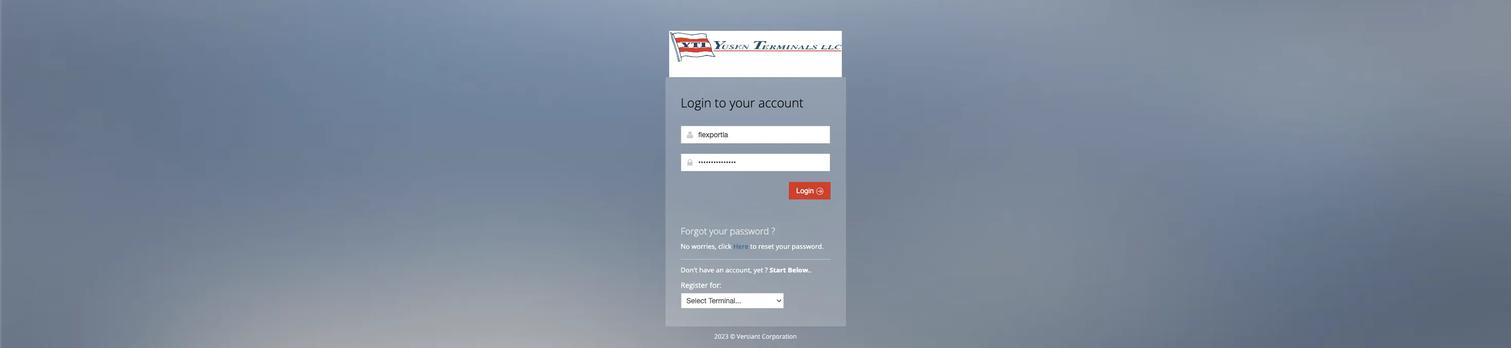 Task type: locate. For each thing, give the bounding box(es) containing it.
register
[[681, 280, 708, 290]]

1 horizontal spatial login
[[797, 187, 816, 195]]

here
[[734, 242, 749, 251]]

to
[[715, 94, 727, 111], [751, 242, 757, 251]]

your up click
[[710, 225, 728, 237]]

1 horizontal spatial ?
[[772, 225, 776, 237]]

user image
[[686, 131, 694, 139]]

0 vertical spatial login
[[681, 94, 712, 111]]

login inside button
[[797, 187, 816, 195]]

1 horizontal spatial to
[[751, 242, 757, 251]]

2023
[[715, 332, 729, 341]]

0 vertical spatial your
[[730, 94, 755, 111]]

2023 © versiant corporation
[[715, 332, 797, 341]]

login
[[681, 94, 712, 111], [797, 187, 816, 195]]

account,
[[726, 265, 752, 275]]

lock image
[[686, 158, 694, 167]]

2 horizontal spatial your
[[776, 242, 790, 251]]

0 horizontal spatial your
[[710, 225, 728, 237]]

1 vertical spatial ?
[[765, 265, 768, 275]]

login for login
[[797, 187, 816, 195]]

to right here
[[751, 242, 757, 251]]

your up the username text box
[[730, 94, 755, 111]]

? up reset
[[772, 225, 776, 237]]

click
[[719, 242, 732, 251]]

an
[[716, 265, 724, 275]]

below.
[[788, 265, 810, 275]]

1 vertical spatial your
[[710, 225, 728, 237]]

password
[[730, 225, 769, 237]]

1 vertical spatial to
[[751, 242, 757, 251]]

1 horizontal spatial your
[[730, 94, 755, 111]]

1 vertical spatial login
[[797, 187, 816, 195]]

don't
[[681, 265, 698, 275]]

0 horizontal spatial login
[[681, 94, 712, 111]]

login for login to your account
[[681, 94, 712, 111]]

.
[[810, 265, 812, 275]]

your
[[730, 94, 755, 111], [710, 225, 728, 237], [776, 242, 790, 251]]

to up the username text box
[[715, 94, 727, 111]]

? right yet
[[765, 265, 768, 275]]

0 vertical spatial to
[[715, 94, 727, 111]]

0 horizontal spatial ?
[[765, 265, 768, 275]]

2 vertical spatial your
[[776, 242, 790, 251]]

your right reset
[[776, 242, 790, 251]]

0 vertical spatial ?
[[772, 225, 776, 237]]

?
[[772, 225, 776, 237], [765, 265, 768, 275]]



Task type: describe. For each thing, give the bounding box(es) containing it.
corporation
[[762, 332, 797, 341]]

don't have an account, yet ? start below. .
[[681, 265, 814, 275]]

account
[[759, 94, 804, 111]]

forgot your password ? no worries, click here to reset your password.
[[681, 225, 824, 251]]

0 horizontal spatial to
[[715, 94, 727, 111]]

have
[[700, 265, 715, 275]]

? inside forgot your password ? no worries, click here to reset your password.
[[772, 225, 776, 237]]

Password password field
[[681, 154, 830, 171]]

worries,
[[692, 242, 717, 251]]

Username text field
[[681, 126, 830, 143]]

login to your account
[[681, 94, 804, 111]]

©
[[730, 332, 736, 341]]

reset
[[759, 242, 775, 251]]

swapright image
[[816, 188, 824, 195]]

no
[[681, 242, 690, 251]]

start
[[770, 265, 786, 275]]

password.
[[792, 242, 824, 251]]

login button
[[790, 182, 831, 200]]

for:
[[710, 280, 722, 290]]

to inside forgot your password ? no worries, click here to reset your password.
[[751, 242, 757, 251]]

forgot
[[681, 225, 707, 237]]

register for:
[[681, 280, 722, 290]]

yet
[[754, 265, 764, 275]]

here link
[[734, 242, 749, 251]]

versiant
[[737, 332, 761, 341]]



